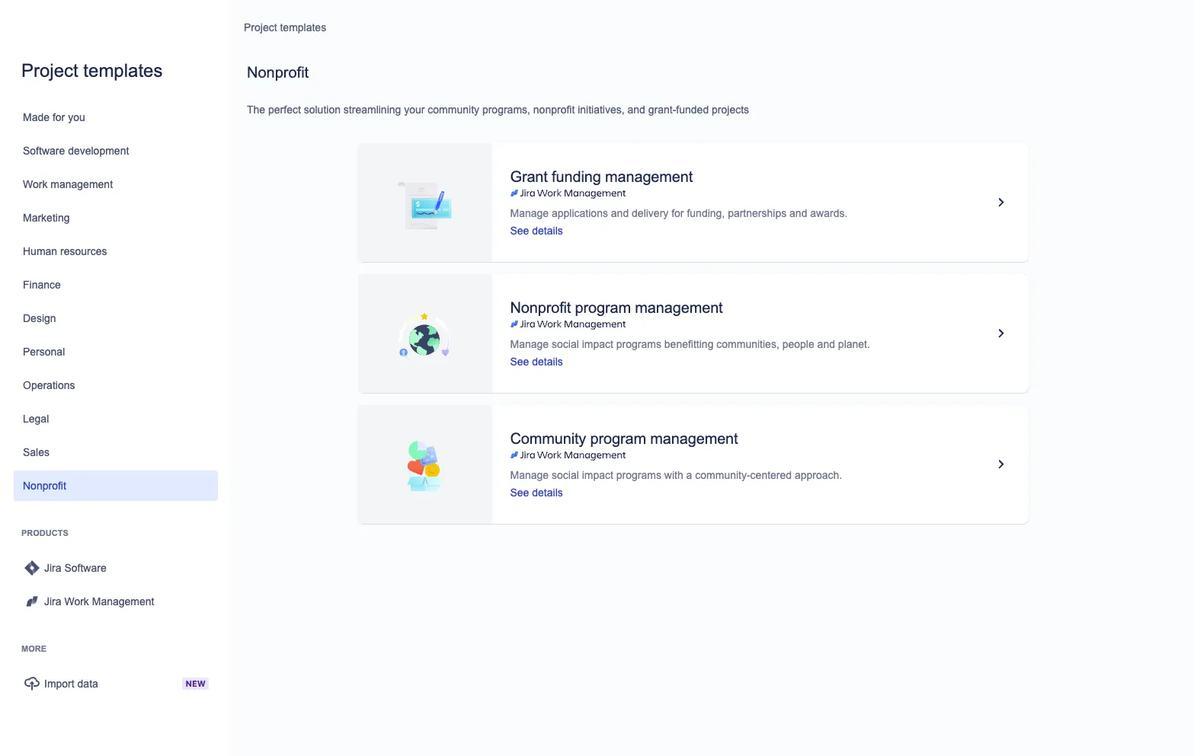 Task type: locate. For each thing, give the bounding box(es) containing it.
1 details from the top
[[532, 224, 563, 237]]

grant funding management
[[510, 168, 693, 185]]

0 vertical spatial nonprofit
[[247, 64, 309, 81]]

0 horizontal spatial project templates
[[21, 60, 163, 81]]

finance button
[[14, 270, 218, 300]]

1 manage from the top
[[510, 207, 549, 219]]

project
[[244, 21, 277, 34], [21, 60, 78, 81]]

1 horizontal spatial nonprofit
[[247, 64, 309, 81]]

1 horizontal spatial for
[[672, 207, 684, 219]]

impact for community
[[582, 469, 614, 481]]

streamlining
[[344, 104, 401, 116]]

3 see from the top
[[510, 487, 529, 499]]

0 vertical spatial see details
[[510, 224, 563, 237]]

see details button for community
[[510, 485, 563, 500]]

jira for jira software
[[44, 563, 61, 575]]

nonprofit button
[[14, 471, 218, 502]]

2 manage from the top
[[510, 338, 549, 350]]

0 vertical spatial programs
[[616, 338, 662, 350]]

2 vertical spatial see details button
[[510, 485, 563, 500]]

jira work management image
[[23, 593, 41, 611]]

design button
[[14, 303, 218, 334]]

sales button
[[14, 438, 218, 468]]

1 vertical spatial project
[[21, 60, 78, 81]]

jira software image
[[23, 559, 41, 578], [23, 559, 41, 578]]

funding
[[552, 168, 601, 185]]

1 vertical spatial software
[[64, 563, 106, 575]]

1 jira from the top
[[44, 563, 61, 575]]

0 vertical spatial templates
[[280, 21, 326, 34]]

and
[[628, 104, 646, 116], [611, 207, 629, 219], [790, 207, 808, 219], [818, 338, 835, 350]]

impact down community program management
[[582, 469, 614, 481]]

for
[[53, 111, 65, 123], [672, 207, 684, 219]]

0 vertical spatial for
[[53, 111, 65, 123]]

0 horizontal spatial nonprofit
[[23, 480, 66, 492]]

people
[[783, 338, 815, 350]]

finance
[[23, 279, 61, 291]]

1 vertical spatial see details
[[510, 356, 563, 368]]

see for community program management
[[510, 487, 529, 499]]

work management button
[[14, 169, 218, 200]]

manage for nonprofit
[[510, 338, 549, 350]]

1 vertical spatial manage
[[510, 338, 549, 350]]

1 see details button from the top
[[510, 223, 563, 238]]

jira right jira work management icon
[[44, 596, 61, 608]]

2 vertical spatial details
[[532, 487, 563, 499]]

management up "delivery"
[[605, 168, 693, 185]]

0 vertical spatial jira
[[44, 563, 61, 575]]

2 impact from the top
[[582, 469, 614, 481]]

0 vertical spatial see
[[510, 224, 529, 237]]

1 horizontal spatial project templates
[[244, 21, 326, 34]]

work management
[[23, 178, 113, 191]]

jira for jira work management
[[44, 596, 61, 608]]

you
[[68, 111, 85, 123]]

new
[[186, 679, 206, 689]]

see for grant funding management
[[510, 224, 529, 237]]

marketing button
[[14, 203, 218, 233]]

1 programs from the top
[[616, 338, 662, 350]]

1 vertical spatial jira
[[44, 596, 61, 608]]

3 see details button from the top
[[510, 485, 563, 500]]

0 vertical spatial program
[[575, 299, 631, 316]]

details for nonprofit
[[532, 356, 563, 368]]

impact for nonprofit
[[582, 338, 614, 350]]

2 see details from the top
[[510, 356, 563, 368]]

2 programs from the top
[[616, 469, 662, 481]]

personal button
[[14, 337, 218, 367]]

1 see from the top
[[510, 224, 529, 237]]

0 vertical spatial software
[[23, 145, 65, 157]]

delivery
[[632, 207, 669, 219]]

0 horizontal spatial work
[[23, 178, 48, 191]]

jira
[[44, 563, 61, 575], [44, 596, 61, 608]]

details for grant
[[532, 224, 563, 237]]

planet.
[[838, 338, 870, 350]]

approach.
[[795, 469, 842, 481]]

0 vertical spatial project
[[244, 21, 277, 34]]

management up a
[[650, 430, 738, 447]]

jira work management image inside button
[[23, 593, 41, 611]]

work up the marketing
[[23, 178, 48, 191]]

initiatives,
[[578, 104, 625, 116]]

grant
[[510, 168, 548, 185]]

jira down products
[[44, 563, 61, 575]]

2 vertical spatial see details
[[510, 487, 563, 499]]

with
[[664, 469, 683, 481]]

work
[[23, 178, 48, 191], [64, 596, 89, 608]]

manage
[[510, 207, 549, 219], [510, 338, 549, 350], [510, 469, 549, 481]]

1 social from the top
[[552, 338, 579, 350]]

jira software
[[44, 563, 106, 575]]

programs left with
[[616, 469, 662, 481]]

1 vertical spatial social
[[552, 469, 579, 481]]

1 vertical spatial programs
[[616, 469, 662, 481]]

3 details from the top
[[532, 487, 563, 499]]

1 vertical spatial see
[[510, 356, 529, 368]]

project templates
[[244, 21, 326, 34], [21, 60, 163, 81]]

social down 'community'
[[552, 469, 579, 481]]

2 see from the top
[[510, 356, 529, 368]]

1 impact from the top
[[582, 338, 614, 350]]

0 vertical spatial project templates
[[244, 21, 326, 34]]

development
[[68, 145, 129, 157]]

jira work management image
[[510, 187, 626, 199], [510, 187, 626, 199], [510, 318, 626, 330], [510, 318, 626, 330], [510, 449, 626, 462], [510, 449, 626, 462], [23, 593, 41, 611]]

templates
[[280, 21, 326, 34], [83, 60, 163, 81]]

import
[[44, 678, 74, 691]]

0 vertical spatial details
[[532, 224, 563, 237]]

and left "delivery"
[[611, 207, 629, 219]]

3 see details from the top
[[510, 487, 563, 499]]

community program management image
[[992, 456, 1010, 474]]

programs down nonprofit program management
[[616, 338, 662, 350]]

2 social from the top
[[552, 469, 579, 481]]

funding,
[[687, 207, 725, 219]]

see details button
[[510, 223, 563, 238], [510, 354, 563, 369], [510, 485, 563, 500]]

1 vertical spatial impact
[[582, 469, 614, 481]]

programs,
[[482, 104, 530, 116]]

communities,
[[717, 338, 780, 350]]

awards.
[[810, 207, 848, 219]]

work down jira software
[[64, 596, 89, 608]]

details
[[532, 224, 563, 237], [532, 356, 563, 368], [532, 487, 563, 499]]

2 vertical spatial see
[[510, 487, 529, 499]]

made for you button
[[14, 102, 218, 133]]

impact down nonprofit program management
[[582, 338, 614, 350]]

software up jira work management
[[64, 563, 106, 575]]

0 vertical spatial social
[[552, 338, 579, 350]]

management down software development
[[51, 178, 113, 191]]

2 see details button from the top
[[510, 354, 563, 369]]

grant funding management image
[[992, 194, 1010, 212]]

grant-
[[648, 104, 676, 116]]

for left you on the top of page
[[53, 111, 65, 123]]

see details
[[510, 224, 563, 237], [510, 356, 563, 368], [510, 487, 563, 499]]

programs for nonprofit
[[616, 338, 662, 350]]

software down made
[[23, 145, 65, 157]]

and left awards.
[[790, 207, 808, 219]]

manage for grant
[[510, 207, 549, 219]]

1 see details from the top
[[510, 224, 563, 237]]

1 horizontal spatial project
[[244, 21, 277, 34]]

nonprofit
[[247, 64, 309, 81], [510, 299, 571, 316], [23, 480, 66, 492]]

community-
[[695, 469, 750, 481]]

perfect
[[268, 104, 301, 116]]

nonprofit inside button
[[23, 480, 66, 492]]

for inside button
[[53, 111, 65, 123]]

0 vertical spatial see details button
[[510, 223, 563, 238]]

0 horizontal spatial for
[[53, 111, 65, 123]]

see details button for nonprofit
[[510, 354, 563, 369]]

programs
[[616, 338, 662, 350], [616, 469, 662, 481]]

social
[[552, 338, 579, 350], [552, 469, 579, 481]]

management up benefitting
[[635, 299, 723, 316]]

0 vertical spatial work
[[23, 178, 48, 191]]

impact
[[582, 338, 614, 350], [582, 469, 614, 481]]

1 vertical spatial details
[[532, 356, 563, 368]]

see
[[510, 224, 529, 237], [510, 356, 529, 368], [510, 487, 529, 499]]

sales
[[23, 447, 50, 459]]

2 horizontal spatial nonprofit
[[510, 299, 571, 316]]

2 vertical spatial manage
[[510, 469, 549, 481]]

manage social impact programs with a community-centered approach.
[[510, 469, 842, 481]]

2 details from the top
[[532, 356, 563, 368]]

see details for grant
[[510, 224, 563, 237]]

made
[[23, 111, 50, 123]]

management
[[605, 168, 693, 185], [51, 178, 113, 191], [635, 299, 723, 316], [650, 430, 738, 447]]

projects
[[712, 104, 749, 116]]

products
[[21, 529, 68, 538]]

1 vertical spatial program
[[590, 430, 646, 447]]

jira inside "button"
[[44, 563, 61, 575]]

for right "delivery"
[[672, 207, 684, 219]]

program for community
[[590, 430, 646, 447]]

and left grant-
[[628, 104, 646, 116]]

community program management
[[510, 430, 738, 447]]

0 vertical spatial manage
[[510, 207, 549, 219]]

3 manage from the top
[[510, 469, 549, 481]]

jira inside button
[[44, 596, 61, 608]]

1 vertical spatial work
[[64, 596, 89, 608]]

jira work management button
[[14, 587, 218, 617]]

solution
[[304, 104, 341, 116]]

program
[[575, 299, 631, 316], [590, 430, 646, 447]]

0 vertical spatial impact
[[582, 338, 614, 350]]

community
[[510, 430, 586, 447]]

software
[[23, 145, 65, 157], [64, 563, 106, 575]]

1 vertical spatial see details button
[[510, 354, 563, 369]]

social for community
[[552, 469, 579, 481]]

0 horizontal spatial project
[[21, 60, 78, 81]]

0 horizontal spatial templates
[[83, 60, 163, 81]]

2 vertical spatial nonprofit
[[23, 480, 66, 492]]

2 jira from the top
[[44, 596, 61, 608]]

social down nonprofit program management
[[552, 338, 579, 350]]



Task type: vqa. For each thing, say whether or not it's contained in the screenshot.


Task type: describe. For each thing, give the bounding box(es) containing it.
1 vertical spatial project templates
[[21, 60, 163, 81]]

management for nonprofit program management
[[635, 299, 723, 316]]

nonprofit
[[533, 104, 575, 116]]

import data image
[[23, 675, 41, 694]]

software inside "button"
[[64, 563, 106, 575]]

partnerships
[[728, 207, 787, 219]]

software development button
[[14, 136, 218, 166]]

a
[[686, 469, 692, 481]]

centered
[[750, 469, 792, 481]]

see details for nonprofit
[[510, 356, 563, 368]]

software inside button
[[23, 145, 65, 157]]

funded
[[676, 104, 709, 116]]

the perfect solution streamlining your community programs, nonprofit initiatives, and grant-funded projects
[[247, 104, 749, 116]]

data
[[77, 678, 98, 691]]

jira software button
[[14, 553, 218, 584]]

human
[[23, 245, 57, 258]]

manage for community
[[510, 469, 549, 481]]

community
[[428, 104, 479, 116]]

resources
[[60, 245, 107, 258]]

1 vertical spatial templates
[[83, 60, 163, 81]]

1 vertical spatial for
[[672, 207, 684, 219]]

operations button
[[14, 370, 218, 401]]

nonprofit program management image
[[992, 325, 1010, 343]]

social for nonprofit
[[552, 338, 579, 350]]

1 vertical spatial nonprofit
[[510, 299, 571, 316]]

1 horizontal spatial templates
[[280, 21, 326, 34]]

and left planet.
[[818, 338, 835, 350]]

details for community
[[532, 487, 563, 499]]

management for grant funding management
[[605, 168, 693, 185]]

see details button for grant
[[510, 223, 563, 238]]

software development
[[23, 145, 129, 157]]

project templates link
[[244, 18, 326, 37]]

marketing
[[23, 212, 70, 224]]

benefitting
[[664, 338, 714, 350]]

1 horizontal spatial work
[[64, 596, 89, 608]]

human resources button
[[14, 236, 218, 267]]

management for community program management
[[650, 430, 738, 447]]

management
[[92, 596, 154, 608]]

manage social impact programs benefitting communities, people and planet.
[[510, 338, 870, 350]]

program for nonprofit
[[575, 299, 631, 316]]

personal
[[23, 346, 65, 358]]

see details for community
[[510, 487, 563, 499]]

more
[[21, 645, 46, 654]]

your
[[404, 104, 425, 116]]

design
[[23, 313, 56, 325]]

operations
[[23, 380, 75, 392]]

manage applications and delivery for funding, partnerships and awards.
[[510, 207, 848, 219]]

applications
[[552, 207, 608, 219]]

nonprofit program management
[[510, 299, 723, 316]]

legal
[[23, 413, 49, 425]]

legal button
[[14, 404, 218, 434]]

jira work management
[[44, 596, 154, 608]]

made for you
[[23, 111, 85, 123]]

see for nonprofit program management
[[510, 356, 529, 368]]

human resources
[[23, 245, 107, 258]]

import data
[[44, 678, 98, 691]]

programs for community
[[616, 469, 662, 481]]

the
[[247, 104, 265, 116]]

management inside button
[[51, 178, 113, 191]]



